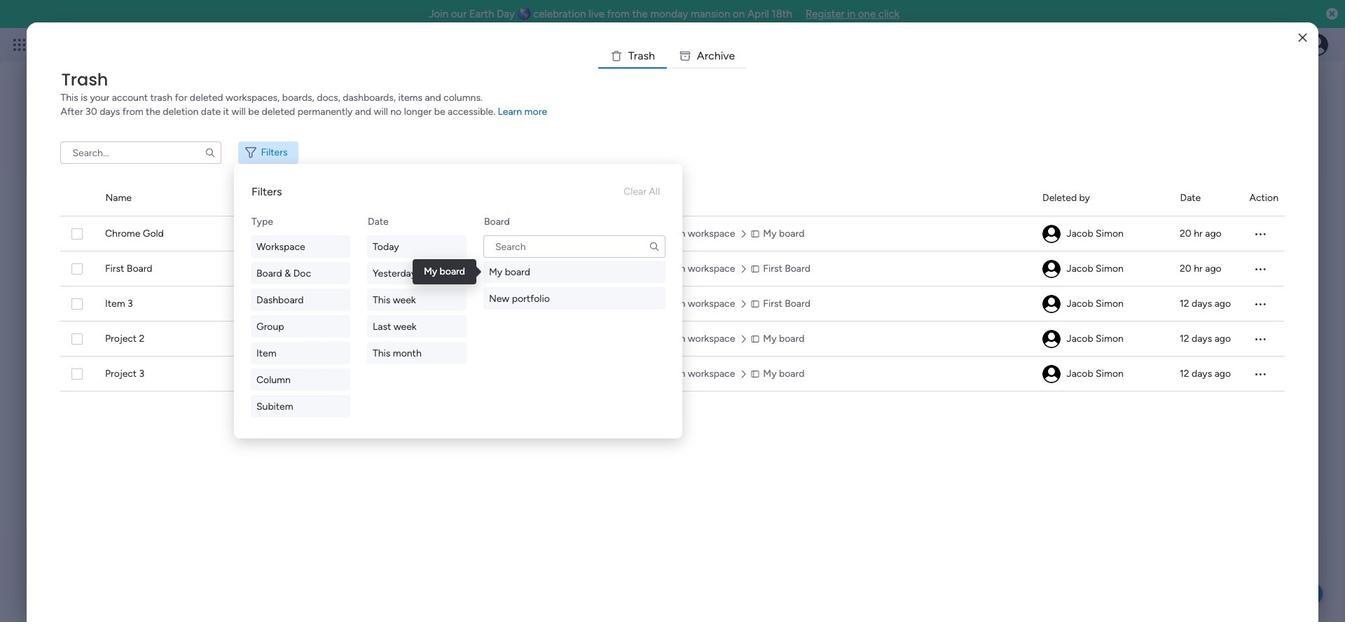 Task type: describe. For each thing, give the bounding box(es) containing it.
4 row from the top
[[61, 322, 1285, 357]]

select product image
[[13, 38, 27, 52]]

1 jacob simon image from the top
[[1043, 260, 1061, 278]]

3 row from the top
[[61, 287, 1285, 322]]

6 column header from the left
[[1250, 181, 1285, 216]]

search image
[[649, 241, 660, 252]]

2 jacob simon image from the top
[[1043, 330, 1061, 348]]

4 column header from the left
[[1043, 181, 1164, 216]]

3 column header from the left
[[623, 181, 1026, 216]]

1 row from the top
[[61, 217, 1285, 252]]

Search for items in the recycle bin search field
[[61, 142, 222, 164]]

Search search field
[[483, 235, 666, 258]]



Task type: vqa. For each thing, say whether or not it's contained in the screenshot.
v2 bolt switch image
no



Task type: locate. For each thing, give the bounding box(es) containing it.
jacob simon image
[[1306, 34, 1328, 56], [1043, 225, 1061, 243], [1043, 295, 1061, 313], [1043, 365, 1061, 383]]

column header
[[61, 181, 89, 216], [105, 181, 508, 216], [623, 181, 1026, 216], [1043, 181, 1164, 216], [1180, 181, 1233, 216], [1250, 181, 1285, 216]]

5 row from the top
[[61, 357, 1285, 392]]

close image
[[1299, 33, 1307, 43]]

search image
[[205, 147, 216, 158]]

0 vertical spatial jacob simon image
[[1043, 260, 1061, 278]]

menu image
[[1254, 227, 1268, 241]]

1 column header from the left
[[61, 181, 89, 216]]

2 row from the top
[[61, 252, 1285, 287]]

1 vertical spatial jacob simon image
[[1043, 330, 1061, 348]]

row
[[61, 217, 1285, 252], [61, 252, 1285, 287], [61, 287, 1285, 322], [61, 322, 1285, 357], [61, 357, 1285, 392]]

2 column header from the left
[[105, 181, 508, 216]]

jacob simon image
[[1043, 260, 1061, 278], [1043, 330, 1061, 348]]

table
[[61, 181, 1285, 600]]

cell
[[525, 217, 606, 252], [1042, 217, 1163, 252], [525, 252, 606, 287], [1042, 252, 1163, 287], [1250, 252, 1285, 287], [525, 287, 606, 322], [1042, 287, 1163, 322], [1250, 287, 1285, 322], [1042, 322, 1163, 357], [1250, 322, 1285, 357], [1042, 357, 1163, 392], [1250, 357, 1285, 392]]

None search field
[[61, 142, 222, 164], [483, 235, 666, 258], [61, 142, 222, 164], [483, 235, 666, 258]]

row group
[[61, 181, 1285, 217]]

5 column header from the left
[[1180, 181, 1233, 216]]



